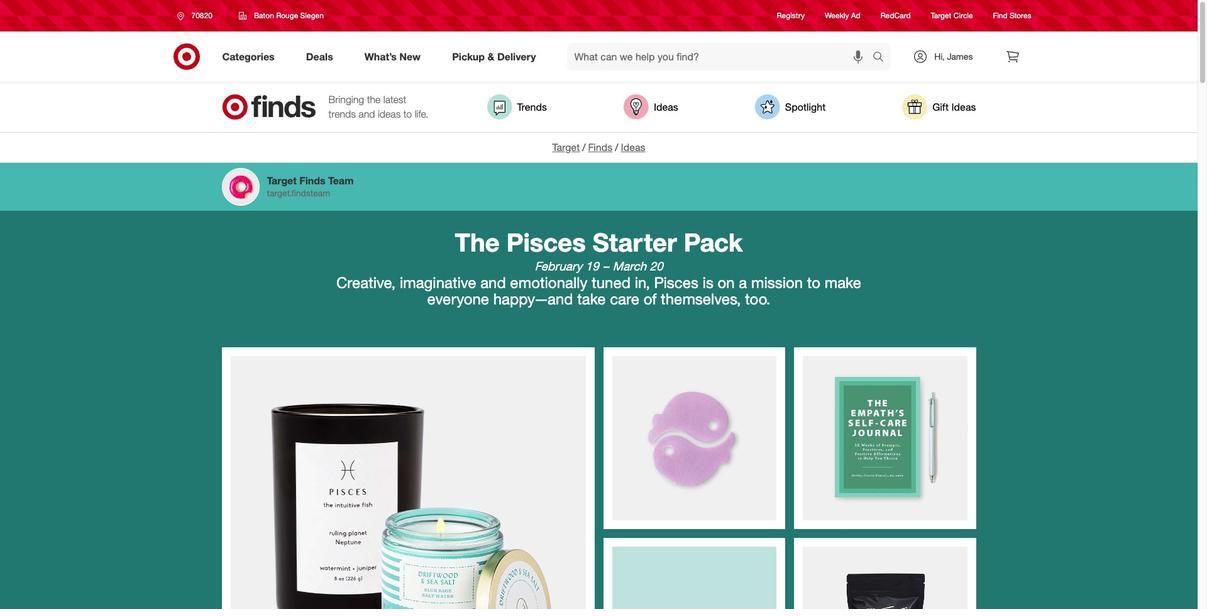 Task type: vqa. For each thing, say whether or not it's contained in the screenshot.
Branded
no



Task type: describe. For each thing, give the bounding box(es) containing it.
tuned
[[592, 273, 631, 292]]

target.findsteam avatar image image
[[223, 169, 258, 204]]

and inside the pisces starter pack february 19 – march 20 creative, imaginative and emotionally tuned in, pisces is on a mission to make everyone happy—and take care of themselves, too.
[[481, 273, 506, 292]]

stores
[[1010, 11, 1032, 20]]

target for target finds team target.findsteam
[[267, 174, 297, 187]]

19
[[586, 258, 599, 273]]

target for target circle
[[931, 11, 952, 20]]

70820 button
[[169, 4, 226, 27]]

new
[[400, 50, 421, 63]]

bringing the latest trends and ideas to life.
[[329, 93, 429, 120]]

is
[[703, 273, 714, 292]]

bringing
[[329, 93, 364, 106]]

of
[[644, 290, 657, 309]]

gift
[[933, 100, 949, 113]]

james
[[948, 51, 974, 62]]

registry link
[[777, 10, 805, 21]]

deals
[[306, 50, 333, 63]]

creative,
[[337, 273, 396, 292]]

target circle
[[931, 11, 974, 20]]

starter
[[593, 227, 677, 257]]

the
[[367, 93, 381, 106]]

2 / from the left
[[615, 141, 619, 154]]

siegen
[[300, 11, 324, 20]]

what's
[[365, 50, 397, 63]]

search
[[868, 51, 898, 64]]

baton
[[254, 11, 274, 20]]

trends
[[329, 108, 356, 120]]

february
[[535, 258, 583, 273]]

circle
[[954, 11, 974, 20]]

ideas
[[378, 108, 401, 120]]

search button
[[868, 43, 898, 73]]

hi,
[[935, 51, 945, 62]]

redcard
[[881, 11, 911, 20]]

target circle link
[[931, 10, 974, 21]]

imaginative
[[400, 273, 477, 292]]

happy—and
[[494, 290, 573, 309]]

to inside the 'bringing the latest trends and ideas to life.'
[[404, 108, 412, 120]]

find stores link
[[994, 10, 1032, 21]]

redcard link
[[881, 10, 911, 21]]

1 / from the left
[[583, 141, 586, 154]]

–
[[603, 258, 610, 273]]

in,
[[635, 273, 650, 292]]

mission
[[752, 273, 804, 292]]

baton rouge siegen
[[254, 11, 324, 20]]

rouge
[[276, 11, 298, 20]]

take
[[578, 290, 606, 309]]

target for target / finds / ideas
[[553, 141, 580, 154]]

target finds team target.findsteam
[[267, 174, 354, 198]]

find stores
[[994, 11, 1032, 20]]

0 horizontal spatial ideas
[[621, 141, 646, 154]]

&
[[488, 50, 495, 63]]

0 vertical spatial finds
[[589, 141, 613, 154]]

1 vertical spatial ideas link
[[621, 141, 646, 154]]

hi, james
[[935, 51, 974, 62]]

trends link
[[487, 94, 547, 120]]

registry
[[777, 11, 805, 20]]

trends
[[517, 100, 547, 113]]

delivery
[[498, 50, 536, 63]]

weekly ad
[[825, 11, 861, 20]]

0 vertical spatial ideas link
[[624, 94, 679, 120]]

finds inside the target finds team target.findsteam
[[300, 174, 326, 187]]



Task type: locate. For each thing, give the bounding box(es) containing it.
the pisces starter pack february 19 – march 20 creative, imaginative and emotionally tuned in, pisces is on a mission to make everyone happy—and take care of themselves, too.
[[337, 227, 866, 309]]

pisces up "february" on the left of page
[[507, 227, 586, 257]]

the
[[455, 227, 500, 257]]

gift ideas link
[[903, 94, 977, 120]]

categories link
[[212, 43, 290, 70]]

categories
[[222, 50, 275, 63]]

70820
[[192, 11, 213, 20]]

too.
[[746, 290, 771, 309]]

weekly
[[825, 11, 850, 20]]

pack
[[684, 227, 743, 257]]

everyone
[[428, 290, 489, 309]]

gift ideas
[[933, 100, 977, 113]]

themselves,
[[661, 290, 741, 309]]

and down the the
[[359, 108, 375, 120]]

on
[[718, 273, 735, 292]]

to
[[404, 108, 412, 120], [808, 273, 821, 292]]

2 horizontal spatial target
[[931, 11, 952, 20]]

spotlight
[[786, 100, 826, 113]]

what's new link
[[354, 43, 437, 70]]

ideas
[[654, 100, 679, 113], [952, 100, 977, 113], [621, 141, 646, 154]]

team
[[328, 174, 354, 187]]

a
[[739, 273, 748, 292]]

what's new
[[365, 50, 421, 63]]

find
[[994, 11, 1008, 20]]

target
[[931, 11, 952, 20], [553, 141, 580, 154], [267, 174, 297, 187]]

finds up the target.findsteam
[[300, 174, 326, 187]]

2 horizontal spatial ideas
[[952, 100, 977, 113]]

target.findsteam
[[267, 187, 330, 198]]

0 horizontal spatial finds
[[300, 174, 326, 187]]

finds link
[[589, 141, 613, 154]]

ideas link
[[624, 94, 679, 120], [621, 141, 646, 154]]

life.
[[415, 108, 429, 120]]

deals link
[[296, 43, 349, 70]]

/ right 'finds' link on the top of the page
[[615, 141, 619, 154]]

1 horizontal spatial ideas
[[654, 100, 679, 113]]

pisces left is
[[655, 273, 699, 292]]

0 horizontal spatial and
[[359, 108, 375, 120]]

What can we help you find? suggestions appear below search field
[[567, 43, 877, 70]]

care
[[610, 290, 640, 309]]

target inside the target finds team target.findsteam
[[267, 174, 297, 187]]

0 horizontal spatial pisces
[[507, 227, 586, 257]]

and inside the 'bringing the latest trends and ideas to life.'
[[359, 108, 375, 120]]

1 horizontal spatial and
[[481, 273, 506, 292]]

1 vertical spatial pisces
[[655, 273, 699, 292]]

pisces
[[507, 227, 586, 257], [655, 273, 699, 292]]

1 horizontal spatial /
[[615, 141, 619, 154]]

1 horizontal spatial target
[[553, 141, 580, 154]]

march
[[613, 258, 647, 273]]

pickup & delivery
[[452, 50, 536, 63]]

emotionally
[[510, 273, 588, 292]]

1 horizontal spatial to
[[808, 273, 821, 292]]

0 vertical spatial target
[[931, 11, 952, 20]]

spotlight link
[[755, 94, 826, 120]]

1 vertical spatial finds
[[300, 174, 326, 187]]

0 vertical spatial pisces
[[507, 227, 586, 257]]

to left life.
[[404, 108, 412, 120]]

1 horizontal spatial finds
[[589, 141, 613, 154]]

0 horizontal spatial to
[[404, 108, 412, 120]]

to inside the pisces starter pack february 19 – march 20 creative, imaginative and emotionally tuned in, pisces is on a mission to make everyone happy—and take care of themselves, too.
[[808, 273, 821, 292]]

pickup & delivery link
[[442, 43, 552, 70]]

1 horizontal spatial pisces
[[655, 273, 699, 292]]

target finds image
[[222, 94, 316, 120]]

ad
[[852, 11, 861, 20]]

1 vertical spatial and
[[481, 273, 506, 292]]

20
[[650, 258, 663, 273]]

target left circle on the top of page
[[931, 11, 952, 20]]

0 vertical spatial to
[[404, 108, 412, 120]]

latest
[[384, 93, 407, 106]]

and
[[359, 108, 375, 120], [481, 273, 506, 292]]

2 vertical spatial target
[[267, 174, 297, 187]]

to left make
[[808, 273, 821, 292]]

finds
[[589, 141, 613, 154], [300, 174, 326, 187]]

/ left 'finds' link on the top of the page
[[583, 141, 586, 154]]

1 vertical spatial target
[[553, 141, 580, 154]]

0 vertical spatial and
[[359, 108, 375, 120]]

make
[[825, 273, 862, 292]]

baton rouge siegen button
[[231, 4, 332, 27]]

1 vertical spatial to
[[808, 273, 821, 292]]

pickup
[[452, 50, 485, 63]]

target / finds / ideas
[[553, 141, 646, 154]]

target up the target.findsteam
[[267, 174, 297, 187]]

target link
[[553, 141, 580, 154]]

finds right target "link"
[[589, 141, 613, 154]]

weekly ad link
[[825, 10, 861, 21]]

target left 'finds' link on the top of the page
[[553, 141, 580, 154]]

0 horizontal spatial target
[[267, 174, 297, 187]]

and down the
[[481, 273, 506, 292]]

/
[[583, 141, 586, 154], [615, 141, 619, 154]]

0 horizontal spatial /
[[583, 141, 586, 154]]



